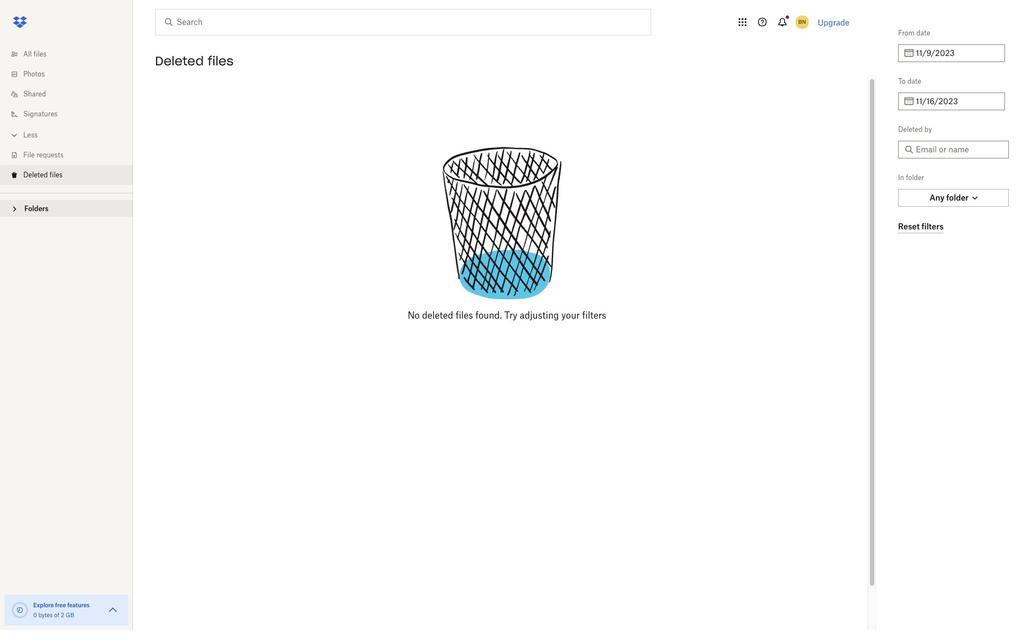 Task type: vqa. For each thing, say whether or not it's contained in the screenshot.
Reset filters button
yes



Task type: describe. For each thing, give the bounding box(es) containing it.
0 vertical spatial deleted files
[[155, 53, 234, 69]]

date for from date
[[917, 29, 931, 37]]

less image
[[9, 130, 20, 141]]

in folder
[[899, 173, 925, 182]]

photos link
[[9, 64, 133, 84]]

reset filters button
[[899, 220, 944, 233]]

upgrade
[[818, 17, 850, 27]]

explore free features 0 bytes of 2 gb
[[33, 602, 90, 619]]

folders
[[24, 205, 49, 213]]

deleted files inside list item
[[23, 171, 63, 179]]

0
[[33, 612, 37, 619]]

signatures link
[[9, 104, 133, 124]]

all
[[23, 50, 32, 58]]

adjusting
[[520, 310, 559, 321]]

Deleted by text field
[[917, 144, 1003, 156]]

any folder button
[[899, 189, 1010, 207]]

requests
[[37, 151, 64, 159]]

2
[[61, 612, 64, 619]]

shared
[[23, 90, 46, 98]]

all files
[[23, 50, 47, 58]]

deleted by
[[899, 125, 933, 134]]

folders button
[[0, 200, 133, 217]]

1 horizontal spatial deleted
[[155, 53, 204, 69]]

no deleted files found. try adjusting your filters
[[408, 310, 607, 321]]

less
[[23, 131, 38, 139]]

features
[[67, 602, 90, 609]]

free
[[55, 602, 66, 609]]

reset filters
[[899, 221, 944, 231]]

bn button
[[794, 13, 812, 31]]

file requests
[[23, 151, 64, 159]]

2 horizontal spatial deleted
[[899, 125, 924, 134]]

all files link
[[9, 44, 133, 64]]

signatures
[[23, 110, 58, 118]]

to date
[[899, 77, 922, 85]]

in
[[899, 173, 905, 182]]

from date
[[899, 29, 931, 37]]

reset
[[899, 221, 920, 231]]

of
[[54, 612, 59, 619]]



Task type: locate. For each thing, give the bounding box(es) containing it.
deleted files link
[[9, 165, 133, 185]]

upgrade link
[[818, 17, 850, 27]]

files
[[34, 50, 47, 58], [208, 53, 234, 69], [50, 171, 63, 179], [456, 310, 474, 321]]

filters
[[922, 221, 944, 231], [583, 310, 607, 321]]

no
[[408, 310, 420, 321]]

to
[[899, 77, 907, 85]]

To date text field
[[917, 95, 999, 108]]

date right from
[[917, 29, 931, 37]]

folder for any folder
[[947, 193, 970, 202]]

2 vertical spatial deleted
[[23, 171, 48, 179]]

by
[[925, 125, 933, 134]]

deleted
[[422, 310, 454, 321]]

folder right in
[[907, 173, 925, 182]]

1 vertical spatial deleted
[[899, 125, 924, 134]]

any folder
[[930, 193, 970, 202]]

0 vertical spatial filters
[[922, 221, 944, 231]]

date right to
[[908, 77, 922, 85]]

deleted inside list item
[[23, 171, 48, 179]]

0 vertical spatial date
[[917, 29, 931, 37]]

from
[[899, 29, 915, 37]]

1 vertical spatial deleted files
[[23, 171, 63, 179]]

explore
[[33, 602, 54, 609]]

bn
[[799, 18, 807, 25]]

1 vertical spatial folder
[[947, 193, 970, 202]]

1 horizontal spatial folder
[[947, 193, 970, 202]]

folder for in folder
[[907, 173, 925, 182]]

0 horizontal spatial deleted files
[[23, 171, 63, 179]]

your
[[562, 310, 580, 321]]

file
[[23, 151, 35, 159]]

0 horizontal spatial filters
[[583, 310, 607, 321]]

photos
[[23, 70, 45, 78]]

1 vertical spatial date
[[908, 77, 922, 85]]

gb
[[66, 612, 74, 619]]

deleted
[[155, 53, 204, 69], [899, 125, 924, 134], [23, 171, 48, 179]]

date
[[917, 29, 931, 37], [908, 77, 922, 85]]

files inside list item
[[50, 171, 63, 179]]

deleted files
[[155, 53, 234, 69], [23, 171, 63, 179]]

1 vertical spatial filters
[[583, 310, 607, 321]]

file requests link
[[9, 145, 133, 165]]

folder inside button
[[947, 193, 970, 202]]

found.
[[476, 310, 502, 321]]

dropbox image
[[9, 11, 31, 33]]

any
[[930, 193, 945, 202]]

bytes
[[38, 612, 53, 619]]

folder right any
[[947, 193, 970, 202]]

quota usage element
[[11, 601, 29, 619]]

0 vertical spatial folder
[[907, 173, 925, 182]]

shared link
[[9, 84, 133, 104]]

list
[[0, 38, 133, 193]]

0 horizontal spatial folder
[[907, 173, 925, 182]]

0 vertical spatial deleted
[[155, 53, 204, 69]]

try
[[505, 310, 518, 321]]

files inside "link"
[[34, 50, 47, 58]]

deleted files list item
[[0, 165, 133, 185]]

filters inside 'button'
[[922, 221, 944, 231]]

date for to date
[[908, 77, 922, 85]]

filters right reset at the right of the page
[[922, 221, 944, 231]]

filters right your
[[583, 310, 607, 321]]

list containing all files
[[0, 38, 133, 193]]

0 horizontal spatial deleted
[[23, 171, 48, 179]]

1 horizontal spatial deleted files
[[155, 53, 234, 69]]

Search text field
[[177, 16, 628, 28]]

folder
[[907, 173, 925, 182], [947, 193, 970, 202]]

1 horizontal spatial filters
[[922, 221, 944, 231]]

From date text field
[[917, 47, 999, 59]]



